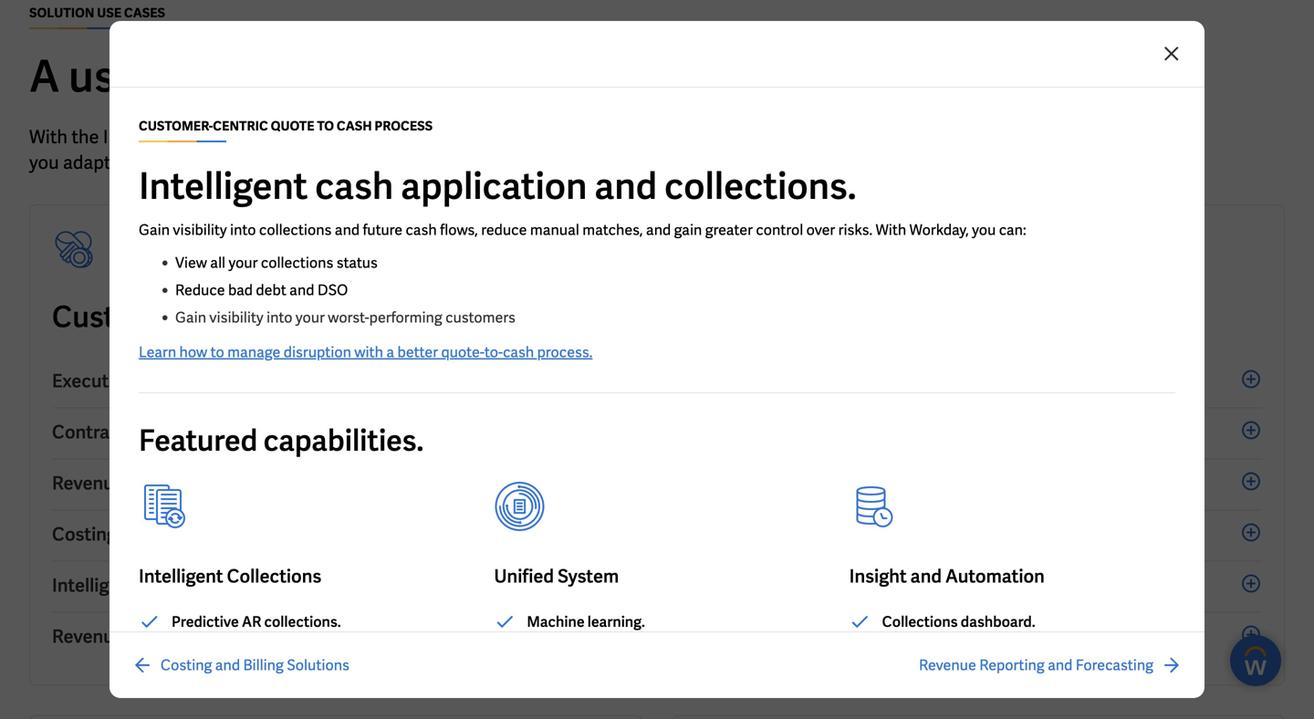 Task type: describe. For each thing, give the bounding box(es) containing it.
solutions inside the intelligent cash application and collections. dialog
[[287, 656, 350, 675]]

automation
[[946, 565, 1045, 588]]

forecasting for solutions
[[248, 625, 347, 649]]

scale—all
[[233, 151, 313, 174]]

insight and automation
[[850, 565, 1045, 588]]

reporting for the execute quotes and contracts button on the left of the page
[[130, 420, 212, 444]]

benefit
[[437, 125, 496, 149]]

learn
[[139, 343, 176, 362]]

execute quotes and contracts
[[52, 369, 305, 393]]

while
[[317, 151, 361, 174]]

solution
[[29, 5, 94, 21]]

gain inside view all your collections status reduce bad debt and dso gain visibility into your worst-performing customers
[[175, 308, 206, 327]]

multidimensional services pricing and quoting button
[[695, 357, 1262, 409]]

cash
[[337, 118, 372, 134]]

centric
[[193, 298, 291, 336]]

1 vertical spatial you
[[29, 151, 59, 174]]

execute
[[52, 369, 119, 393]]

demand
[[887, 471, 957, 495]]

contract reporting and analysis button
[[52, 409, 620, 460]]

use
[[97, 5, 122, 21]]

and inside view all your collections status reduce bad debt and dso gain visibility into your worst-performing customers
[[290, 281, 314, 300]]

matches,
[[583, 220, 643, 240]]

and inside the intelligent cash application and collections button
[[286, 574, 317, 597]]

workday,
[[910, 220, 969, 240]]

your up bad
[[229, 253, 258, 272]]

collections for your
[[261, 253, 333, 272]]

customers
[[446, 308, 516, 327]]

machine learning.
[[527, 613, 645, 632]]

customer-centric quote-to-cash process
[[52, 298, 607, 336]]

revenue management
[[52, 471, 238, 495]]

application
[[401, 162, 587, 210]]

revenue reporting and forecasting for rightmost revenue reporting and forecasting button
[[919, 656, 1154, 675]]

real-time project financial performance button
[[695, 511, 1262, 562]]

visibility inside view all your collections status reduce bad debt and dso gain visibility into your worst-performing customers
[[209, 308, 263, 327]]

multidimensional
[[695, 369, 840, 393]]

0 vertical spatial all
[[213, 48, 260, 105]]

utilization
[[784, 574, 869, 597]]

informed capacity and demand management
[[695, 471, 1071, 495]]

to
[[317, 118, 334, 134]]

capacity
[[774, 471, 848, 495]]

intelligent for intelligent collections
[[139, 565, 223, 588]]

revenue for leftmost revenue reporting and forecasting button
[[52, 625, 124, 649]]

contract reporting and analysis
[[52, 420, 321, 444]]

intelligent for intelligent cash application and collections
[[52, 574, 137, 597]]

learn how to manage disruption with a better quote-to-cash process.
[[139, 343, 593, 362]]

over
[[807, 220, 836, 240]]

dso
[[318, 281, 348, 300]]

help
[[818, 125, 854, 149]]

unified
[[494, 565, 554, 588]]

featured
[[139, 422, 258, 460]]

learning.
[[588, 613, 645, 632]]

use
[[68, 48, 140, 105]]

0 vertical spatial to-
[[389, 298, 427, 336]]

time
[[735, 523, 776, 546]]

machine
[[527, 613, 585, 632]]

1 vertical spatial cash
[[406, 220, 437, 240]]

project
[[780, 523, 840, 546]]

solution use cases
[[29, 5, 165, 21]]

1 horizontal spatial revenue reporting and forecasting button
[[919, 655, 1183, 676]]

customer-
[[139, 118, 213, 134]]

accelerator
[[175, 125, 271, 149]]

transformation.
[[568, 151, 696, 174]]

automated budgeting and forecasting button
[[695, 613, 1262, 663]]

budgeting
[[792, 625, 877, 649]]

optimized utilization
[[695, 574, 869, 597]]

fast-
[[365, 151, 401, 174]]

pricing
[[918, 369, 976, 393]]

a
[[29, 48, 60, 105]]

costing inside the intelligent cash application and collections. dialog
[[161, 656, 212, 675]]

0 vertical spatial you
[[403, 125, 433, 149]]

intelligent for intelligent cash application and collections.
[[139, 162, 308, 210]]

partners
[[723, 125, 793, 149]]

collections inside button
[[321, 574, 415, 597]]

with inside the intelligent cash application and collections. dialog
[[876, 220, 907, 240]]

automated budgeting and forecasting
[[695, 625, 1014, 649]]

intelligent cash application and collections. dialog
[[0, 0, 1315, 719]]

0 vertical spatial costing
[[52, 523, 117, 546]]

to inside the intelligent cash application and collections. dialog
[[211, 343, 224, 362]]

manage
[[227, 343, 281, 362]]

into inside view all your collections status reduce bad debt and dso gain visibility into your worst-performing customers
[[267, 308, 293, 327]]

contract
[[52, 420, 126, 444]]

intelligent cash application and collections
[[52, 574, 415, 597]]

your up disruption
[[296, 308, 325, 327]]

0 vertical spatial costing and billing solutions button
[[52, 511, 620, 562]]

performing
[[369, 308, 442, 327]]

unified system
[[494, 565, 619, 588]]

quoting
[[1014, 369, 1082, 393]]

0 vertical spatial costing and billing solutions
[[52, 523, 289, 546]]

from
[[499, 125, 538, 149]]

a inside with the industry accelerator for technology, you benefit from a global ecosystem of partners to help you adapt, innovate, and scale—all while fast-tracking your digital transformation.
[[542, 125, 552, 149]]

0 vertical spatial into
[[230, 220, 256, 240]]

featured capabilities.
[[139, 422, 424, 460]]

1 horizontal spatial collections.
[[665, 162, 857, 210]]

tracking
[[401, 151, 469, 174]]

customer-centric quote to cash process
[[139, 118, 433, 134]]

control
[[756, 220, 803, 240]]

predictive
[[172, 613, 239, 632]]

real-
[[695, 523, 735, 546]]

quote-
[[297, 298, 389, 336]]

quote-
[[441, 343, 485, 362]]

view all your collections status reduce bad debt and dso gain visibility into your worst-performing customers
[[175, 253, 516, 327]]

multidimensional services pricing and quoting
[[695, 369, 1082, 393]]

0 vertical spatial gain
[[139, 220, 170, 240]]

reduce
[[175, 281, 225, 300]]

view
[[175, 253, 207, 272]]

0 horizontal spatial of
[[435, 48, 476, 105]]

collections dashboard.
[[882, 613, 1036, 632]]

revenue reporting and forecasting for leftmost revenue reporting and forecasting button
[[52, 625, 347, 649]]

and inside informed capacity and demand management button
[[852, 471, 883, 495]]

and inside automated budgeting and forecasting 'button'
[[881, 625, 912, 649]]



Task type: vqa. For each thing, say whether or not it's contained in the screenshot.
events
no



Task type: locate. For each thing, give the bounding box(es) containing it.
intelligent collections
[[139, 565, 322, 588]]

costing and billing solutions button inside the intelligent cash application and collections. dialog
[[131, 655, 350, 676]]

1 vertical spatial costing
[[161, 656, 212, 675]]

all up centric
[[213, 48, 260, 105]]

all inside view all your collections status reduce bad debt and dso gain visibility into your worst-performing customers
[[210, 253, 226, 272]]

1 vertical spatial costing and billing solutions button
[[131, 655, 350, 676]]

reporting for costing and billing solutions button in the intelligent cash application and collections. dialog
[[980, 656, 1045, 675]]

you left adapt,
[[29, 151, 59, 174]]

2 vertical spatial reporting
[[980, 656, 1045, 675]]

to inside with the industry accelerator for technology, you benefit from a global ecosystem of partners to help you adapt, innovate, and scale—all while fast-tracking your digital transformation.
[[797, 125, 814, 149]]

informed capacity and demand management button
[[695, 460, 1262, 511]]

revenue for revenue management button
[[52, 471, 124, 495]]

and inside the multidimensional services pricing and quoting button
[[979, 369, 1011, 393]]

0 vertical spatial visibility
[[173, 220, 227, 240]]

costing and billing solutions inside the intelligent cash application and collections. dialog
[[161, 656, 350, 675]]

with left the
[[29, 125, 68, 149]]

costing and billing solutions down the predictive ar collections.
[[161, 656, 350, 675]]

1 vertical spatial collections
[[261, 253, 333, 272]]

2 vertical spatial revenue
[[919, 656, 977, 675]]

1 vertical spatial all
[[210, 253, 226, 272]]

flows,
[[440, 220, 478, 240]]

to-
[[389, 298, 427, 336], [485, 343, 503, 362]]

gain down "reduce"
[[175, 308, 206, 327]]

reporting down intelligent cash application and collections
[[128, 625, 210, 649]]

0 horizontal spatial a
[[386, 343, 394, 362]]

intelligent cash application and collections.
[[139, 162, 857, 210]]

forecasting inside 'button'
[[916, 625, 1014, 649]]

0 vertical spatial reporting
[[130, 420, 212, 444]]

technology,
[[302, 125, 399, 149]]

1 vertical spatial costing and billing solutions
[[161, 656, 350, 675]]

can:
[[999, 220, 1027, 240]]

1 horizontal spatial for
[[275, 125, 298, 149]]

capabilities.
[[263, 422, 424, 460]]

centric
[[213, 118, 268, 134]]

collections for into
[[259, 220, 332, 240]]

risks.
[[839, 220, 873, 240]]

0 horizontal spatial gain
[[139, 220, 170, 240]]

disruption
[[284, 343, 351, 362]]

collections
[[259, 220, 332, 240], [261, 253, 333, 272]]

into down debt
[[267, 308, 293, 327]]

cash left the flows,
[[406, 220, 437, 240]]

insight
[[850, 565, 907, 588]]

of up benefit
[[435, 48, 476, 105]]

with
[[354, 343, 383, 362]]

financial
[[843, 523, 919, 546]]

revenue management button
[[52, 460, 620, 511]]

reporting
[[130, 420, 212, 444], [128, 625, 210, 649], [980, 656, 1045, 675]]

a up 'digital'
[[542, 125, 552, 149]]

to- down customers
[[485, 343, 503, 362]]

1 horizontal spatial a
[[542, 125, 552, 149]]

cash inside the intelligent cash application and collections button
[[140, 574, 183, 597]]

cash down technology,
[[315, 162, 394, 210]]

1 vertical spatial with
[[876, 220, 907, 240]]

0 vertical spatial revenue reporting and forecasting
[[52, 625, 347, 649]]

1 management from the left
[[128, 471, 238, 495]]

1 vertical spatial collections.
[[264, 613, 341, 632]]

0 vertical spatial cash
[[315, 162, 394, 210]]

1 horizontal spatial cash
[[427, 298, 495, 336]]

a inside dialog
[[386, 343, 394, 362]]

and inside contract reporting and analysis button
[[216, 420, 247, 444]]

1 horizontal spatial costing
[[161, 656, 212, 675]]

informed
[[695, 471, 771, 495]]

1 vertical spatial of
[[703, 125, 719, 149]]

1 vertical spatial revenue
[[52, 625, 124, 649]]

0 horizontal spatial to-
[[389, 298, 427, 336]]

0 horizontal spatial collections.
[[264, 613, 341, 632]]

for up customer-
[[148, 48, 205, 105]]

dashboard.
[[961, 613, 1036, 632]]

gain down innovate,
[[139, 220, 170, 240]]

reporting inside the intelligent cash application and collections. dialog
[[980, 656, 1045, 675]]

1 vertical spatial reporting
[[128, 625, 210, 649]]

solutions
[[210, 523, 289, 546], [287, 656, 350, 675]]

revenue reporting and forecasting inside the intelligent cash application and collections. dialog
[[919, 656, 1154, 675]]

1 horizontal spatial forecasting
[[916, 625, 1014, 649]]

2 vertical spatial you
[[972, 220, 996, 240]]

1 vertical spatial revenue reporting and forecasting
[[919, 656, 1154, 675]]

0 vertical spatial billing
[[155, 523, 206, 546]]

1 horizontal spatial billing
[[243, 656, 284, 675]]

2 vertical spatial cash
[[503, 343, 534, 362]]

visibility down bad
[[209, 308, 263, 327]]

0 horizontal spatial costing
[[52, 523, 117, 546]]

collections inside view all your collections status reduce bad debt and dso gain visibility into your worst-performing customers
[[261, 253, 333, 272]]

process
[[501, 298, 607, 336]]

and inside the execute quotes and contracts button
[[187, 369, 218, 393]]

visibility up view
[[173, 220, 227, 240]]

0 horizontal spatial with
[[29, 125, 68, 149]]

solutions down the predictive ar collections.
[[287, 656, 350, 675]]

adapt,
[[63, 151, 115, 174]]

collections. right the ar at the left
[[264, 613, 341, 632]]

cash up quote-
[[427, 298, 495, 336]]

greater
[[705, 220, 753, 240]]

0 horizontal spatial management
[[128, 471, 238, 495]]

management down featured
[[128, 471, 238, 495]]

to left help
[[797, 125, 814, 149]]

forecasting
[[248, 625, 347, 649], [916, 625, 1014, 649], [1076, 656, 1154, 675]]

2 management from the left
[[961, 471, 1071, 495]]

billing inside the intelligent cash application and collections. dialog
[[243, 656, 284, 675]]

future
[[363, 220, 403, 240]]

0 vertical spatial for
[[148, 48, 205, 105]]

aspects
[[269, 48, 427, 105]]

revenue reporting and forecasting down dashboard.
[[919, 656, 1154, 675]]

1 horizontal spatial of
[[703, 125, 719, 149]]

management up real-time project financial performance button
[[961, 471, 1071, 495]]

1 horizontal spatial revenue reporting and forecasting
[[919, 656, 1154, 675]]

of
[[435, 48, 476, 105], [703, 125, 719, 149]]

ar
[[242, 613, 261, 632]]

global
[[556, 125, 606, 149]]

1 horizontal spatial management
[[961, 471, 1071, 495]]

2 horizontal spatial forecasting
[[1076, 656, 1154, 675]]

0 vertical spatial collections
[[259, 220, 332, 240]]

billing down revenue management
[[155, 523, 206, 546]]

costing and billing solutions button
[[52, 511, 620, 562], [131, 655, 350, 676]]

billing down the predictive ar collections.
[[243, 656, 284, 675]]

0 horizontal spatial to
[[211, 343, 224, 362]]

a right with
[[386, 343, 394, 362]]

you left can:
[[972, 220, 996, 240]]

for
[[148, 48, 205, 105], [275, 125, 298, 149]]

1 vertical spatial to-
[[485, 343, 503, 362]]

1 horizontal spatial cash
[[406, 220, 437, 240]]

collections. up the control
[[665, 162, 857, 210]]

costing and billing solutions down revenue management
[[52, 523, 289, 546]]

you up tracking
[[403, 125, 433, 149]]

forecasting for financial
[[916, 625, 1014, 649]]

your
[[484, 48, 573, 105], [472, 151, 509, 174], [229, 253, 258, 272], [296, 308, 325, 327]]

your up from
[[484, 48, 573, 105]]

1 horizontal spatial to
[[797, 125, 814, 149]]

analysis
[[251, 420, 321, 444]]

your down benefit
[[472, 151, 509, 174]]

cash
[[315, 162, 394, 210], [406, 220, 437, 240], [503, 343, 534, 362]]

0 horizontal spatial revenue reporting and forecasting
[[52, 625, 347, 649]]

learn how to manage disruption with a better quote-to-cash process. link
[[139, 343, 593, 362]]

billing
[[155, 523, 206, 546], [243, 656, 284, 675]]

execute quotes and contracts button
[[52, 357, 620, 409]]

for up scale—all
[[275, 125, 298, 149]]

costing and billing solutions
[[52, 523, 289, 546], [161, 656, 350, 675]]

0 vertical spatial revenue
[[52, 471, 124, 495]]

application
[[186, 574, 282, 597]]

0 horizontal spatial cash
[[315, 162, 394, 210]]

0 horizontal spatial billing
[[155, 523, 206, 546]]

2 horizontal spatial you
[[972, 220, 996, 240]]

revenue inside the intelligent cash application and collections. dialog
[[919, 656, 977, 675]]

and inside with the industry accelerator for technology, you benefit from a global ecosystem of partners to help you adapt, innovate, and scale—all while fast-tracking your digital transformation.
[[198, 151, 229, 174]]

of left partners
[[703, 125, 719, 149]]

contracts
[[222, 369, 305, 393]]

intelligent inside the intelligent cash application and collections button
[[52, 574, 137, 597]]

cash up predictive
[[140, 574, 183, 597]]

2 horizontal spatial cash
[[503, 343, 534, 362]]

gain visibility into collections and future cash flows, reduce manual matches, and gain greater control over risks. with workday, you can:
[[139, 220, 1030, 240]]

a use for all aspects of your organization.
[[29, 48, 841, 105]]

1 horizontal spatial you
[[403, 125, 433, 149]]

customer-
[[52, 298, 193, 336]]

optimized
[[695, 574, 780, 597]]

1 vertical spatial a
[[386, 343, 394, 362]]

1 horizontal spatial with
[[876, 220, 907, 240]]

1 horizontal spatial to-
[[485, 343, 503, 362]]

cash
[[427, 298, 495, 336], [140, 574, 183, 597]]

to- up the better
[[389, 298, 427, 336]]

to- inside the intelligent cash application and collections. dialog
[[485, 343, 503, 362]]

0 vertical spatial solutions
[[210, 523, 289, 546]]

process
[[375, 118, 433, 134]]

reporting down execute quotes and contracts
[[130, 420, 212, 444]]

costing down predictive
[[161, 656, 212, 675]]

1 vertical spatial into
[[267, 308, 293, 327]]

all right view
[[210, 253, 226, 272]]

0 vertical spatial of
[[435, 48, 476, 105]]

0 vertical spatial collections.
[[665, 162, 857, 210]]

1 vertical spatial visibility
[[209, 308, 263, 327]]

0 vertical spatial a
[[542, 125, 552, 149]]

better
[[398, 343, 438, 362]]

with right risks. at the top right of the page
[[876, 220, 907, 240]]

the
[[72, 125, 99, 149]]

costing down revenue management
[[52, 523, 117, 546]]

cash left process.
[[503, 343, 534, 362]]

1 vertical spatial cash
[[140, 574, 183, 597]]

1 horizontal spatial into
[[267, 308, 293, 327]]

0 horizontal spatial you
[[29, 151, 59, 174]]

your inside with the industry accelerator for technology, you benefit from a global ecosystem of partners to help you adapt, innovate, and scale—all while fast-tracking your digital transformation.
[[472, 151, 509, 174]]

real-time project financial performance
[[695, 523, 1030, 546]]

0 horizontal spatial revenue reporting and forecasting button
[[52, 613, 620, 663]]

1 vertical spatial for
[[275, 125, 298, 149]]

0 horizontal spatial forecasting
[[248, 625, 347, 649]]

quote
[[271, 118, 315, 134]]

revenue for rightmost revenue reporting and forecasting button
[[919, 656, 977, 675]]

you inside the intelligent cash application and collections. dialog
[[972, 220, 996, 240]]

solutions up intelligent collections
[[210, 523, 289, 546]]

system
[[558, 565, 619, 588]]

organization.
[[582, 48, 841, 105]]

into up bad
[[230, 220, 256, 240]]

bad
[[228, 281, 253, 300]]

optimized utilization button
[[695, 562, 1262, 613]]

0 horizontal spatial cash
[[140, 574, 183, 597]]

forecasting inside the intelligent cash application and collections. dialog
[[1076, 656, 1154, 675]]

1 vertical spatial gain
[[175, 308, 206, 327]]

0 vertical spatial with
[[29, 125, 68, 149]]

of inside with the industry accelerator for technology, you benefit from a global ecosystem of partners to help you adapt, innovate, and scale—all while fast-tracking your digital transformation.
[[703, 125, 719, 149]]

0 vertical spatial cash
[[427, 298, 495, 336]]

1 vertical spatial solutions
[[287, 656, 350, 675]]

0 horizontal spatial into
[[230, 220, 256, 240]]

0 vertical spatial to
[[797, 125, 814, 149]]

revenue reporting and forecasting down intelligent cash application and collections
[[52, 625, 347, 649]]

for inside with the industry accelerator for technology, you benefit from a global ecosystem of partners to help you adapt, innovate, and scale—all while fast-tracking your digital transformation.
[[275, 125, 298, 149]]

industry
[[103, 125, 171, 149]]

innovate,
[[119, 151, 194, 174]]

reporting down dashboard.
[[980, 656, 1045, 675]]

to right how
[[211, 343, 224, 362]]

digital
[[513, 151, 564, 174]]

0 horizontal spatial for
[[148, 48, 205, 105]]

cases
[[124, 5, 165, 21]]

1 horizontal spatial gain
[[175, 308, 206, 327]]

gain
[[139, 220, 170, 240], [175, 308, 206, 327]]

1 vertical spatial billing
[[243, 656, 284, 675]]

with inside with the industry accelerator for technology, you benefit from a global ecosystem of partners to help you adapt, innovate, and scale—all while fast-tracking your digital transformation.
[[29, 125, 68, 149]]

ecosystem
[[610, 125, 699, 149]]

status
[[337, 253, 378, 272]]

revenue reporting and forecasting
[[52, 625, 347, 649], [919, 656, 1154, 675]]

manual
[[530, 220, 580, 240]]

to
[[797, 125, 814, 149], [211, 343, 224, 362]]

1 vertical spatial to
[[211, 343, 224, 362]]



